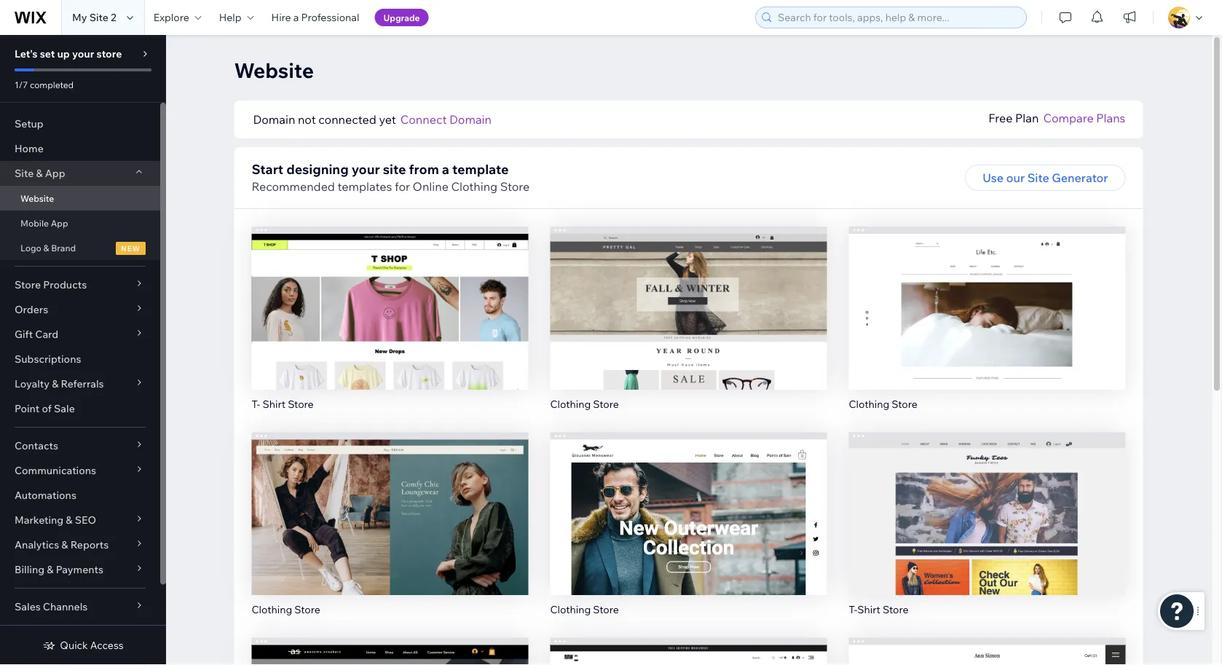 Task type: vqa. For each thing, say whether or not it's contained in the screenshot.
on
no



Task type: locate. For each thing, give the bounding box(es) containing it.
billing & payments button
[[0, 557, 160, 582]]

access
[[90, 639, 124, 652]]

edit button
[[360, 283, 421, 310], [658, 283, 719, 310], [957, 283, 1018, 310], [360, 489, 421, 515], [658, 489, 719, 515], [957, 489, 1018, 515]]

domain right connect
[[450, 112, 492, 127]]

website down hire
[[234, 57, 314, 83]]

sale
[[54, 402, 75, 415]]

use
[[983, 170, 1004, 185]]

free
[[989, 111, 1013, 125]]

& right the logo
[[43, 242, 49, 253]]

site right our
[[1028, 170, 1050, 185]]

up
[[57, 47, 70, 60]]

0 horizontal spatial site
[[15, 167, 34, 180]]

store
[[500, 179, 530, 194], [15, 278, 41, 291], [288, 397, 314, 410], [593, 397, 619, 410], [892, 397, 918, 410], [295, 603, 320, 616], [593, 603, 619, 616], [883, 603, 909, 616]]

0 vertical spatial t-
[[252, 397, 260, 410]]

store products
[[15, 278, 87, 291]]

& left reports
[[61, 538, 68, 551]]

automations
[[15, 489, 76, 502]]

view
[[377, 320, 404, 334], [675, 320, 702, 334], [974, 320, 1001, 334], [377, 525, 404, 540], [675, 525, 702, 540], [974, 525, 1001, 540]]

start designing your site from a template recommended templates for online clothing store
[[252, 161, 530, 194]]

0 horizontal spatial shirt
[[263, 397, 286, 410]]

loyalty & referrals
[[15, 377, 104, 390]]

0 vertical spatial app
[[45, 167, 65, 180]]

new
[[121, 244, 141, 253]]

use our site generator button
[[965, 165, 1126, 191]]

store
[[96, 47, 122, 60]]

1 vertical spatial t-
[[849, 603, 858, 616]]

1 vertical spatial app
[[51, 217, 68, 228]]

recommended
[[252, 179, 335, 194]]

app down home 'link'
[[45, 167, 65, 180]]

contacts button
[[0, 433, 160, 458]]

a
[[293, 11, 299, 24], [442, 161, 449, 177]]

shirt for t- shirt store
[[263, 397, 286, 410]]

0 horizontal spatial website
[[20, 193, 54, 204]]

my
[[72, 11, 87, 24]]

help button
[[210, 0, 263, 35]]

0 vertical spatial your
[[72, 47, 94, 60]]

orders button
[[0, 297, 160, 322]]

your
[[72, 47, 94, 60], [352, 161, 380, 177]]

& for loyalty
[[52, 377, 59, 390]]

use our site generator
[[983, 170, 1108, 185]]

designing
[[286, 161, 349, 177]]

0 horizontal spatial domain
[[253, 112, 295, 127]]

connected
[[319, 112, 377, 127]]

site
[[383, 161, 406, 177]]

1/7
[[15, 79, 28, 90]]

hire
[[271, 11, 291, 24]]

setup
[[15, 117, 44, 130]]

your up templates
[[352, 161, 380, 177]]

compare plans button
[[1044, 109, 1126, 127]]

mobile app
[[20, 217, 68, 228]]

site left 2
[[89, 11, 108, 24]]

marketing
[[15, 514, 64, 526]]

a inside start designing your site from a template recommended templates for online clothing store
[[442, 161, 449, 177]]

clothing store
[[550, 397, 619, 410], [849, 397, 918, 410], [252, 603, 320, 616], [550, 603, 619, 616]]

referrals
[[61, 377, 104, 390]]

seo
[[75, 514, 96, 526]]

1 horizontal spatial shirt
[[858, 603, 881, 616]]

& right billing
[[47, 563, 54, 576]]

1 vertical spatial website
[[20, 193, 54, 204]]

0 horizontal spatial t-
[[252, 397, 260, 410]]

1 vertical spatial your
[[352, 161, 380, 177]]

& down home
[[36, 167, 43, 180]]

app
[[45, 167, 65, 180], [51, 217, 68, 228]]

shirt
[[263, 397, 286, 410], [858, 603, 881, 616]]

app right mobile
[[51, 217, 68, 228]]

generator
[[1052, 170, 1108, 185]]

domain left not
[[253, 112, 295, 127]]

1 vertical spatial a
[[442, 161, 449, 177]]

your right up
[[72, 47, 94, 60]]

payments
[[56, 563, 103, 576]]

& left seo
[[66, 514, 73, 526]]

store inside start designing your site from a template recommended templates for online clothing store
[[500, 179, 530, 194]]

point of sale
[[15, 402, 75, 415]]

1 horizontal spatial site
[[89, 11, 108, 24]]

0 vertical spatial shirt
[[263, 397, 286, 410]]

0 vertical spatial website
[[234, 57, 314, 83]]

communications
[[15, 464, 96, 477]]

card
[[35, 328, 58, 341]]

0 vertical spatial a
[[293, 11, 299, 24]]

my site 2
[[72, 11, 116, 24]]

t-
[[252, 397, 260, 410], [849, 603, 858, 616]]

website
[[234, 57, 314, 83], [20, 193, 54, 204]]

1 horizontal spatial your
[[352, 161, 380, 177]]

& right loyalty
[[52, 377, 59, 390]]

site inside popup button
[[15, 167, 34, 180]]

completed
[[30, 79, 74, 90]]

store inside dropdown button
[[15, 278, 41, 291]]

sidebar element
[[0, 35, 166, 665]]

t- for t- shirt store
[[252, 397, 260, 410]]

a right hire
[[293, 11, 299, 24]]

site down home
[[15, 167, 34, 180]]

&
[[36, 167, 43, 180], [43, 242, 49, 253], [52, 377, 59, 390], [66, 514, 73, 526], [61, 538, 68, 551], [47, 563, 54, 576]]

point
[[15, 402, 40, 415]]

website up mobile
[[20, 193, 54, 204]]

0 horizontal spatial your
[[72, 47, 94, 60]]

billing
[[15, 563, 45, 576]]

sales channels button
[[0, 594, 160, 619]]

2 horizontal spatial site
[[1028, 170, 1050, 185]]

hire a professional
[[271, 11, 359, 24]]

1 horizontal spatial domain
[[450, 112, 492, 127]]

a right from
[[442, 161, 449, 177]]

view button
[[359, 314, 421, 340], [658, 314, 720, 340], [956, 314, 1019, 340], [359, 520, 421, 546], [658, 520, 720, 546], [956, 520, 1019, 546]]

1 horizontal spatial t-
[[849, 603, 858, 616]]

1 horizontal spatial a
[[442, 161, 449, 177]]

plans
[[1097, 111, 1126, 125]]

your inside start designing your site from a template recommended templates for online clothing store
[[352, 161, 380, 177]]

brand
[[51, 242, 76, 253]]

& for analytics
[[61, 538, 68, 551]]

1 vertical spatial shirt
[[858, 603, 881, 616]]

logo & brand
[[20, 242, 76, 253]]

mobile
[[20, 217, 49, 228]]



Task type: describe. For each thing, give the bounding box(es) containing it.
from
[[409, 161, 439, 177]]

sales channels
[[15, 600, 88, 613]]

yet
[[379, 112, 396, 127]]

setup link
[[0, 111, 160, 136]]

quick
[[60, 639, 88, 652]]

online
[[413, 179, 449, 194]]

template
[[452, 161, 509, 177]]

communications button
[[0, 458, 160, 483]]

t-shirt store
[[849, 603, 909, 616]]

website link
[[0, 186, 160, 211]]

let's set up your store
[[15, 47, 122, 60]]

home
[[15, 142, 44, 155]]

clothing inside start designing your site from a template recommended templates for online clothing store
[[451, 179, 498, 194]]

loyalty
[[15, 377, 50, 390]]

channels
[[43, 600, 88, 613]]

quick access button
[[42, 639, 124, 652]]

t- shirt store
[[252, 397, 314, 410]]

1 domain from the left
[[253, 112, 295, 127]]

subscriptions link
[[0, 347, 160, 372]]

contacts
[[15, 439, 58, 452]]

site & app button
[[0, 161, 160, 186]]

Search for tools, apps, help & more... field
[[774, 7, 1022, 28]]

1 horizontal spatial website
[[234, 57, 314, 83]]

of
[[42, 402, 52, 415]]

quick access
[[60, 639, 124, 652]]

help
[[219, 11, 242, 24]]

templates
[[338, 179, 392, 194]]

gift
[[15, 328, 33, 341]]

set
[[40, 47, 55, 60]]

& for logo
[[43, 242, 49, 253]]

website inside the sidebar element
[[20, 193, 54, 204]]

site inside button
[[1028, 170, 1050, 185]]

connect domain button
[[400, 111, 492, 128]]

app inside 'link'
[[51, 217, 68, 228]]

connect
[[400, 112, 447, 127]]

analytics
[[15, 538, 59, 551]]

not
[[298, 112, 316, 127]]

upgrade button
[[375, 9, 429, 26]]

your inside the sidebar element
[[72, 47, 94, 60]]

2
[[111, 11, 116, 24]]

products
[[43, 278, 87, 291]]

start
[[252, 161, 283, 177]]

store products button
[[0, 272, 160, 297]]

reports
[[70, 538, 109, 551]]

analytics & reports button
[[0, 533, 160, 557]]

point of sale link
[[0, 396, 160, 421]]

domain not connected yet connect domain
[[253, 112, 492, 127]]

mobile app link
[[0, 211, 160, 235]]

& for billing
[[47, 563, 54, 576]]

gift card button
[[0, 322, 160, 347]]

loyalty & referrals button
[[0, 372, 160, 396]]

1/7 completed
[[15, 79, 74, 90]]

billing & payments
[[15, 563, 103, 576]]

& for marketing
[[66, 514, 73, 526]]

upgrade
[[383, 12, 420, 23]]

marketing & seo button
[[0, 508, 160, 533]]

sales
[[15, 600, 41, 613]]

0 horizontal spatial a
[[293, 11, 299, 24]]

hire a professional link
[[263, 0, 368, 35]]

home link
[[0, 136, 160, 161]]

for
[[395, 179, 410, 194]]

let's
[[15, 47, 38, 60]]

gift card
[[15, 328, 58, 341]]

marketing & seo
[[15, 514, 96, 526]]

2 domain from the left
[[450, 112, 492, 127]]

logo
[[20, 242, 41, 253]]

t- for t-shirt store
[[849, 603, 858, 616]]

app inside popup button
[[45, 167, 65, 180]]

& for site
[[36, 167, 43, 180]]

compare
[[1044, 111, 1094, 125]]

subscriptions
[[15, 353, 81, 365]]

our
[[1007, 170, 1025, 185]]

automations link
[[0, 483, 160, 508]]

shirt for t-shirt store
[[858, 603, 881, 616]]

professional
[[301, 11, 359, 24]]

site & app
[[15, 167, 65, 180]]

free plan compare plans
[[989, 111, 1126, 125]]

analytics & reports
[[15, 538, 109, 551]]

plan
[[1016, 111, 1039, 125]]



